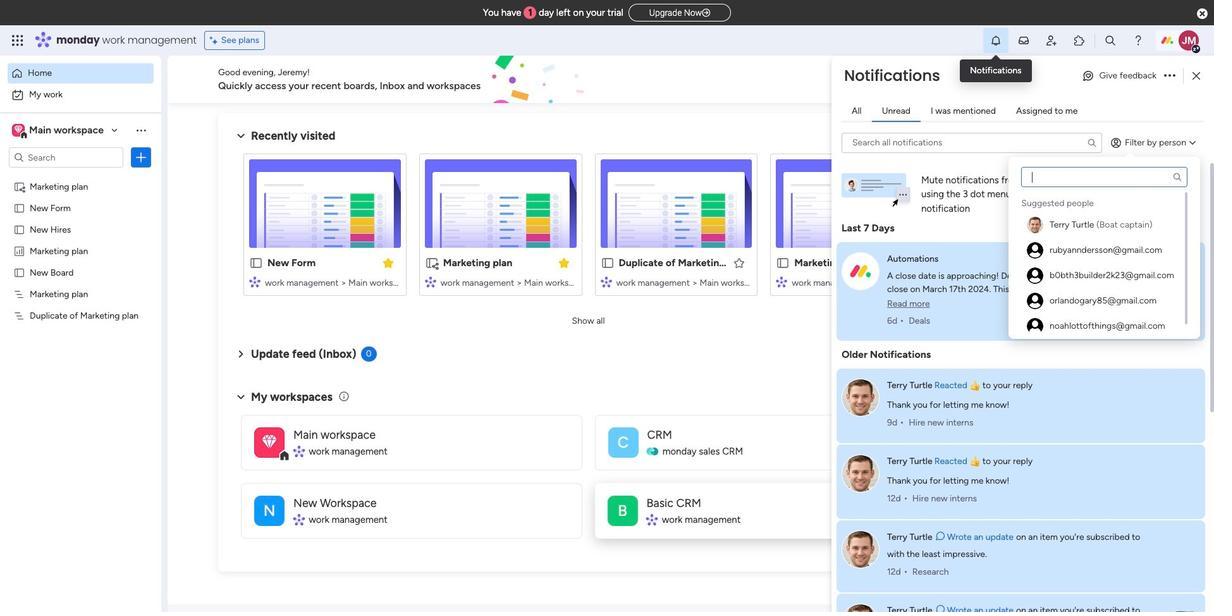 Task type: vqa. For each thing, say whether or not it's contained in the screenshot.
the bottom search box
yes



Task type: locate. For each thing, give the bounding box(es) containing it.
component image
[[425, 276, 436, 288], [601, 276, 612, 288]]

2 [object object] element from the top
[[1022, 238, 1186, 263]]

public board image
[[13, 202, 25, 214]]

public board image
[[13, 223, 25, 235], [249, 256, 263, 270], [601, 256, 615, 270], [776, 256, 790, 270], [13, 266, 25, 278]]

v2 user feedback image
[[985, 72, 994, 87]]

options image
[[135, 151, 147, 164]]

0 vertical spatial terry turtle image
[[842, 379, 880, 417]]

0 horizontal spatial component image
[[425, 276, 436, 288]]

public dashboard image
[[13, 245, 25, 257]]

terry turtle image
[[842, 379, 880, 417], [842, 455, 880, 493], [842, 531, 880, 569]]

1 component image from the left
[[425, 276, 436, 288]]

2 vertical spatial terry turtle image
[[842, 531, 880, 569]]

notifications image
[[990, 34, 1003, 47]]

1 horizontal spatial component image
[[601, 276, 612, 288]]

3 [object object] element from the top
[[1022, 263, 1186, 289]]

automations image
[[842, 252, 880, 290]]

0 vertical spatial shareable board image
[[13, 180, 25, 192]]

1 terry turtle image from the top
[[842, 379, 880, 417]]

options image
[[1165, 72, 1176, 80]]

add to favorites image
[[733, 257, 746, 269], [909, 257, 922, 269]]

list box
[[1019, 167, 1191, 339], [0, 173, 161, 497]]

1 vertical spatial shareable board image
[[425, 256, 439, 270]]

[object object] element
[[1022, 213, 1186, 238], [1022, 238, 1186, 263], [1022, 263, 1186, 289], [1022, 289, 1186, 314], [1022, 314, 1186, 339]]

0 horizontal spatial shareable board image
[[13, 180, 25, 192]]

shareable board image
[[13, 180, 25, 192], [425, 256, 439, 270]]

workspace image
[[254, 427, 285, 458], [262, 431, 277, 454], [254, 496, 285, 526]]

invite members image
[[1046, 34, 1058, 47]]

None search field
[[842, 133, 1103, 153], [1022, 167, 1188, 187], [842, 133, 1103, 153], [1022, 167, 1188, 187]]

2 component image from the left
[[601, 276, 612, 288]]

1 horizontal spatial add to favorites image
[[909, 257, 922, 269]]

dapulse close image
[[1198, 8, 1208, 20]]

workspace image
[[12, 123, 25, 137], [14, 123, 23, 137], [608, 427, 639, 458], [608, 496, 639, 526]]

0 horizontal spatial add to favorites image
[[733, 257, 746, 269]]

2 vertical spatial option
[[0, 175, 161, 177]]

1 add to favorites image from the left
[[733, 257, 746, 269]]

tree grid
[[1022, 192, 1188, 339]]

give feedback image
[[1082, 70, 1095, 82]]

1 horizontal spatial shareable board image
[[425, 256, 439, 270]]

search image
[[1088, 138, 1098, 148]]

shareable board image up public board icon
[[13, 180, 25, 192]]

1 vertical spatial option
[[8, 85, 154, 105]]

monday marketplace image
[[1074, 34, 1086, 47]]

1 vertical spatial terry turtle image
[[842, 455, 880, 493]]

shareable board image right remove from favorites icon
[[425, 256, 439, 270]]

search image
[[1173, 172, 1183, 182]]

option
[[8, 63, 154, 84], [8, 85, 154, 105], [0, 175, 161, 177]]

dialog
[[832, 56, 1215, 612]]



Task type: describe. For each thing, give the bounding box(es) containing it.
Search for content search field
[[1022, 167, 1188, 187]]

getting started element
[[974, 327, 1164, 378]]

1 horizontal spatial list box
[[1019, 167, 1191, 339]]

workspace selection element
[[12, 123, 106, 139]]

see plans image
[[210, 34, 221, 47]]

4 [object object] element from the top
[[1022, 289, 1186, 314]]

quick search results list box
[[233, 144, 944, 311]]

suggested people row
[[1022, 192, 1094, 210]]

tree grid inside list box
[[1022, 192, 1188, 339]]

jeremy miller image
[[1179, 30, 1200, 51]]

workspace options image
[[135, 124, 147, 137]]

open update feed (inbox) image
[[233, 347, 249, 362]]

3 terry turtle image from the top
[[842, 531, 880, 569]]

2 add to favorites image from the left
[[909, 257, 922, 269]]

Search in workspace field
[[27, 150, 106, 165]]

select product image
[[11, 34, 24, 47]]

contact sales element
[[974, 449, 1164, 500]]

0 vertical spatial option
[[8, 63, 154, 84]]

close recently visited image
[[233, 128, 249, 144]]

2 terry turtle image from the top
[[842, 455, 880, 493]]

5 [object object] element from the top
[[1022, 314, 1186, 339]]

Search all notifications search field
[[842, 133, 1103, 153]]

help image
[[1133, 34, 1145, 47]]

close my workspaces image
[[233, 390, 249, 405]]

remove from favorites image
[[558, 257, 570, 269]]

templates image image
[[986, 121, 1153, 208]]

search everything image
[[1105, 34, 1117, 47]]

update feed image
[[1018, 34, 1031, 47]]

v2 bolt switch image
[[1083, 72, 1091, 86]]

0 element
[[361, 347, 377, 362]]

0 horizontal spatial list box
[[0, 173, 161, 497]]

remove from favorites image
[[382, 257, 395, 269]]

1 [object object] element from the top
[[1022, 213, 1186, 238]]

dapulse rightstroke image
[[702, 8, 711, 18]]



